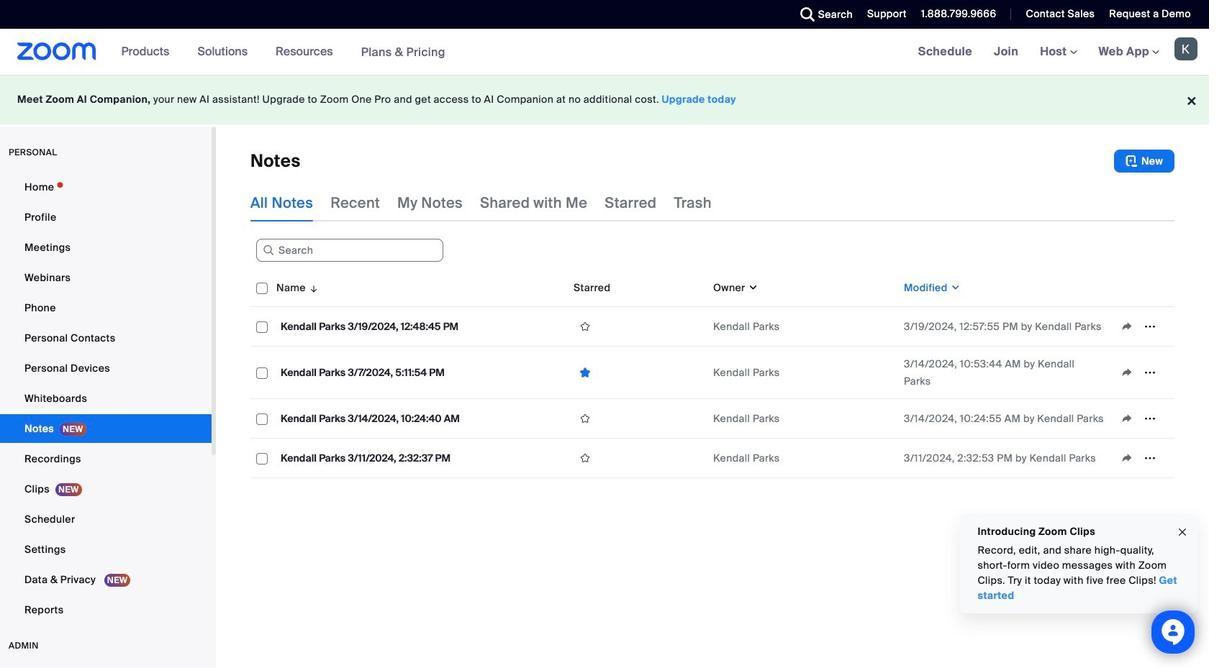 Task type: vqa. For each thing, say whether or not it's contained in the screenshot.
'add' ICON
no



Task type: describe. For each thing, give the bounding box(es) containing it.
1 down image from the left
[[745, 281, 759, 295]]

kendall parks 3/19/2024, 12:48:45 pm unstarred image
[[574, 320, 597, 333]]

close image
[[1177, 524, 1188, 541]]

Search text field
[[256, 239, 443, 262]]

application for kendall parks 3/19/2024, 12:48:45 pm unstarred icon
[[1116, 316, 1169, 338]]

more options for kendall parks 3/11/2024, 2:32:37 pm image
[[1139, 452, 1162, 465]]

share image for more options for kendall parks 3/11/2024, 2:32:37 pm 'image'
[[1116, 452, 1139, 465]]

kendall parks 3/7/2024, 5:11:54 pm starred image
[[574, 366, 597, 380]]

share image
[[1116, 412, 1139, 425]]

more options for kendall parks 3/7/2024, 5:11:54 pm image
[[1139, 366, 1162, 379]]

share image for more options for kendall parks 3/19/2024, 12:48:45 pm icon
[[1116, 320, 1139, 333]]

more options for kendall parks 3/19/2024, 12:48:45 pm image
[[1139, 320, 1162, 333]]

zoom logo image
[[17, 42, 96, 60]]

share image for the more options for kendall parks 3/7/2024, 5:11:54 pm image
[[1116, 366, 1139, 379]]



Task type: locate. For each thing, give the bounding box(es) containing it.
application for kendall parks 3/14/2024, 10:24:40 am unstarred image
[[1116, 408, 1169, 430]]

meetings navigation
[[907, 29, 1209, 76]]

application
[[250, 269, 1175, 479], [1116, 316, 1169, 338], [1116, 362, 1169, 384], [1116, 408, 1169, 430], [1116, 448, 1169, 469]]

2 share image from the top
[[1116, 366, 1139, 379]]

2 vertical spatial share image
[[1116, 452, 1139, 465]]

1 vertical spatial share image
[[1116, 366, 1139, 379]]

share image down share image at the right of page
[[1116, 452, 1139, 465]]

footer
[[0, 75, 1209, 125]]

application for kendall parks 3/11/2024, 2:32:37 pm unstarred image
[[1116, 448, 1169, 469]]

1 horizontal spatial down image
[[948, 281, 961, 295]]

arrow down image
[[306, 279, 319, 297]]

product information navigation
[[111, 29, 456, 76]]

0 horizontal spatial down image
[[745, 281, 759, 295]]

share image up the more options for kendall parks 3/7/2024, 5:11:54 pm image
[[1116, 320, 1139, 333]]

banner
[[0, 29, 1209, 76]]

down image
[[745, 281, 759, 295], [948, 281, 961, 295]]

0 vertical spatial share image
[[1116, 320, 1139, 333]]

more options for kendall parks 3/14/2024, 10:24:40 am image
[[1139, 412, 1162, 425]]

application for kendall parks 3/7/2024, 5:11:54 pm starred image
[[1116, 362, 1169, 384]]

3 share image from the top
[[1116, 452, 1139, 465]]

share image
[[1116, 320, 1139, 333], [1116, 366, 1139, 379], [1116, 452, 1139, 465]]

kendall parks 3/14/2024, 10:24:40 am unstarred image
[[574, 412, 597, 425]]

profile picture image
[[1175, 37, 1198, 60]]

tabs of all notes page tab list
[[250, 184, 712, 222]]

share image up share image at the right of page
[[1116, 366, 1139, 379]]

2 down image from the left
[[948, 281, 961, 295]]

kendall parks 3/11/2024, 2:32:37 pm unstarred image
[[574, 452, 597, 465]]

personal menu menu
[[0, 173, 212, 626]]

1 share image from the top
[[1116, 320, 1139, 333]]



